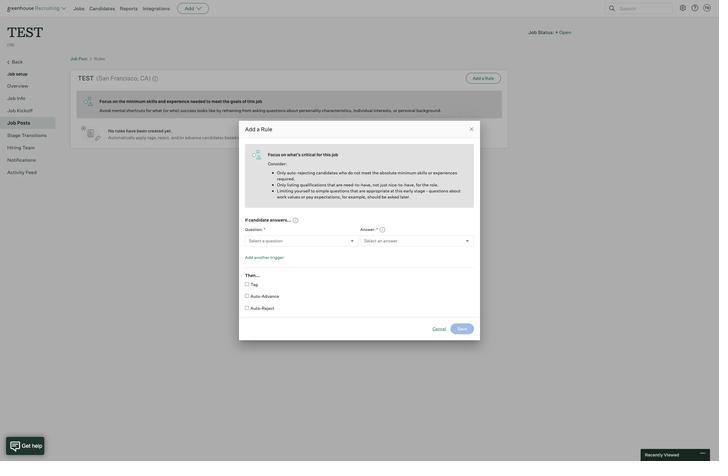 Task type: describe. For each thing, give the bounding box(es) containing it.
info
[[17, 95, 25, 101]]

question
[[266, 239, 283, 244]]

required.
[[277, 176, 295, 181]]

the left goals
[[223, 99, 230, 104]]

skills inside 'only auto-rejecting candidates who do not meet the absolute minimum skills or experiences required. only listing qualifications that are need-to-have, not just nice-to-have, for the role. limiting yourself to simple questions that are appropriate at this early stage - questions about work values or pay expectations, for example, should be asked later.'
[[418, 170, 428, 175]]

integrations
[[143, 5, 170, 11]]

reject,
[[158, 135, 170, 140]]

job post link
[[70, 56, 88, 61]]

hiring team
[[7, 145, 35, 151]]

been
[[137, 129, 147, 134]]

test for test (19)
[[7, 23, 43, 41]]

stage transitions
[[7, 132, 47, 138]]

1 only from the top
[[277, 170, 286, 175]]

configure image
[[680, 4, 687, 11]]

open
[[560, 29, 572, 35]]

1 vertical spatial not
[[373, 182, 380, 188]]

limiting
[[277, 188, 294, 194]]

2 horizontal spatial questions
[[429, 188, 449, 194]]

should
[[368, 194, 381, 200]]

2 vertical spatial or
[[301, 194, 306, 200]]

listing
[[287, 182, 299, 188]]

only auto-rejecting candidates who do not meet the absolute minimum skills or experiences required. only listing qualifications that are need-to-have, not just nice-to-have, for the role. limiting yourself to simple questions that are appropriate at this early stage - questions about work values or pay expectations, for example, should be asked later.
[[277, 170, 461, 200]]

0 vertical spatial job
[[256, 99, 263, 104]]

consider:
[[268, 161, 287, 166]]

the up -
[[423, 182, 429, 188]]

question:
[[245, 227, 263, 232]]

select an answer
[[365, 239, 398, 244]]

when multiple answer values are selected, an applicant only needs to match one of them to trigger this condition. element
[[378, 226, 386, 234]]

trigger
[[271, 255, 284, 260]]

focus on the minimum skills and experience needed to meet the goals of this job
[[100, 99, 263, 104]]

no
[[108, 129, 114, 134]]

jobs
[[74, 5, 85, 11]]

looks
[[197, 108, 208, 113]]

personal
[[399, 108, 416, 113]]

auto- for advance
[[251, 294, 262, 299]]

simple
[[316, 188, 329, 194]]

select a question
[[249, 239, 283, 244]]

job info
[[7, 95, 25, 101]]

cancel
[[433, 327, 447, 332]]

shortcuts
[[126, 108, 145, 113]]

answer inside add a rule dialog
[[384, 239, 398, 244]]

apply
[[136, 135, 147, 140]]

avoid
[[100, 108, 111, 113]]

2 only from the top
[[277, 182, 286, 188]]

for right the critical at top left
[[317, 152, 323, 157]]

tags,
[[148, 135, 157, 140]]

0 horizontal spatial a
[[257, 126, 260, 133]]

hiring team link
[[7, 144, 53, 151]]

critical
[[302, 152, 316, 157]]

...
[[256, 273, 260, 278]]

overview
[[7, 83, 28, 89]]

then ...
[[245, 273, 260, 278]]

feed
[[26, 169, 37, 175]]

1 vertical spatial or
[[429, 170, 433, 175]]

for left what
[[146, 108, 152, 113]]

what
[[153, 108, 162, 113]]

questions.
[[299, 135, 319, 140]]

early
[[404, 188, 414, 194]]

absolute
[[380, 170, 397, 175]]

candidate
[[249, 218, 269, 223]]

(or
[[163, 108, 169, 113]]

answers...
[[270, 218, 292, 223]]

Search text field
[[619, 4, 668, 13]]

candidates inside no rules have been created yet. automatically apply tags, reject, and/or advance candidates based on how they answer application questions.
[[203, 135, 224, 140]]

activity feed
[[7, 169, 37, 175]]

auto-advance
[[251, 294, 279, 299]]

job for job kickoff
[[7, 108, 16, 114]]

no rules have been created yet. automatically apply tags, reject, and/or advance candidates based on how they answer application questions.
[[108, 129, 319, 140]]

2 have, from the left
[[405, 182, 416, 188]]

from
[[242, 108, 252, 113]]

only questions with yes/no, single-select or multi-select answers types will appear. element
[[292, 217, 299, 224]]

2 vertical spatial a
[[263, 239, 265, 244]]

an
[[378, 239, 383, 244]]

do
[[348, 170, 353, 175]]

job for job setup
[[7, 71, 15, 77]]

job for job posts
[[7, 120, 16, 126]]

rule inside dialog
[[261, 126, 273, 133]]

asking
[[253, 108, 266, 113]]

back link
[[7, 58, 53, 66]]

experience
[[167, 99, 190, 104]]

about inside 'only auto-rejecting candidates who do not meet the absolute minimum skills or experiences required. only listing qualifications that are need-to-have, not just nice-to-have, for the role. limiting yourself to simple questions that are appropriate at this early stage - questions about work values or pay expectations, for example, should be asked later.'
[[450, 188, 461, 194]]

notifications link
[[7, 156, 53, 164]]

job post
[[70, 56, 88, 61]]

on inside no rules have been created yet. automatically apply tags, reject, and/or advance candidates based on how they answer application questions.
[[238, 135, 243, 140]]

if candidate answers...
[[245, 218, 292, 223]]

expectations,
[[315, 194, 341, 200]]

team
[[22, 145, 35, 151]]

job info link
[[7, 95, 53, 102]]

add inside popup button
[[185, 5, 194, 11]]

1 to- from the left
[[356, 182, 362, 188]]

1 have, from the left
[[362, 182, 372, 188]]

needed
[[190, 99, 206, 104]]

test for test (san francisco, ca)
[[78, 75, 94, 82]]

this inside 'only auto-rejecting candidates who do not meet the absolute minimum skills or experiences required. only listing qualifications that are need-to-have, not just nice-to-have, for the role. limiting yourself to simple questions that are appropriate at this early stage - questions about work values or pay expectations, for example, should be asked later.'
[[396, 188, 403, 194]]

1 vertical spatial this
[[323, 152, 331, 157]]

asked
[[388, 194, 400, 200]]

posts
[[17, 120, 30, 126]]

recently viewed
[[646, 453, 680, 458]]

need-
[[344, 182, 356, 188]]

test (19)
[[7, 23, 43, 47]]

by
[[217, 108, 222, 113]]

viewed
[[665, 453, 680, 458]]

2 to- from the left
[[399, 182, 405, 188]]

cancel link
[[433, 327, 447, 333]]

* for question: *
[[264, 227, 266, 232]]

rules
[[115, 129, 125, 134]]

0 vertical spatial or
[[394, 108, 398, 113]]

select for select an answer
[[365, 239, 377, 244]]

on for add a rule
[[281, 152, 287, 157]]

example,
[[349, 194, 367, 200]]

status:
[[539, 29, 555, 35]]

characteristics,
[[322, 108, 353, 113]]

test (san francisco, ca)
[[78, 75, 151, 82]]

Auto-Reject checkbox
[[245, 307, 249, 310]]

notifications
[[7, 157, 36, 163]]

select for select a question
[[249, 239, 262, 244]]

reports
[[120, 5, 138, 11]]

advance
[[262, 294, 279, 299]]

jobs link
[[74, 5, 85, 11]]

automatically apply tags, reject, and/or advance candidates based on how they answer application questions. element
[[151, 73, 158, 84]]

yourself
[[295, 188, 310, 194]]

job posts
[[7, 120, 30, 126]]

reject
[[262, 306, 275, 311]]

greenhouse recruiting image
[[7, 5, 62, 12]]

later.
[[401, 194, 411, 200]]

only questions with yes/no, single-select or multi-select answers types will appear. image
[[293, 218, 299, 224]]

what's
[[287, 152, 301, 157]]



Task type: locate. For each thing, give the bounding box(es) containing it.
that up example,
[[351, 188, 359, 194]]

2 * from the left
[[377, 227, 378, 232]]

or left personal at the right of page
[[394, 108, 398, 113]]

answer right they
[[262, 135, 276, 140]]

1 vertical spatial are
[[360, 188, 366, 194]]

1 vertical spatial minimum
[[398, 170, 417, 175]]

candidates left who
[[316, 170, 338, 175]]

1 vertical spatial that
[[351, 188, 359, 194]]

setup
[[16, 71, 28, 77]]

test
[[7, 23, 43, 41], [78, 75, 94, 82]]

to- up example,
[[356, 182, 362, 188]]

rules
[[94, 56, 105, 61]]

have,
[[362, 182, 372, 188], [405, 182, 416, 188]]

0 vertical spatial meet
[[212, 99, 222, 104]]

1 vertical spatial auto-
[[251, 306, 262, 311]]

on for test
[[113, 99, 118, 104]]

1 horizontal spatial test
[[78, 75, 94, 82]]

-
[[427, 188, 428, 194]]

1 vertical spatial a
[[257, 126, 260, 133]]

questions
[[267, 108, 286, 113], [330, 188, 350, 194], [429, 188, 449, 194]]

td button
[[704, 4, 711, 11]]

2 horizontal spatial on
[[281, 152, 287, 157]]

recently
[[646, 453, 664, 458]]

answer right an
[[384, 239, 398, 244]]

0 horizontal spatial rule
[[261, 126, 273, 133]]

1 horizontal spatial that
[[351, 188, 359, 194]]

0 horizontal spatial are
[[337, 182, 343, 188]]

the up mental
[[119, 99, 125, 104]]

reports link
[[120, 5, 138, 11]]

meet up by at the top left
[[212, 99, 222, 104]]

add a rule inside button
[[473, 76, 495, 81]]

0 vertical spatial answer
[[262, 135, 276, 140]]

for up the stage
[[416, 182, 422, 188]]

job kickoff link
[[7, 107, 53, 114]]

meet
[[212, 99, 222, 104], [362, 170, 372, 175]]

focus for test
[[100, 99, 112, 104]]

avoid mental shortcuts for what (or who) success looks like by refraining from asking questions about personality characteristics, individual interests, or personal background.
[[100, 108, 442, 113]]

1 vertical spatial test
[[78, 75, 94, 82]]

or down 'yourself'
[[301, 194, 306, 200]]

1 * from the left
[[264, 227, 266, 232]]

are left need-
[[337, 182, 343, 188]]

1 vertical spatial job
[[332, 152, 339, 157]]

who
[[339, 170, 347, 175]]

the left "absolute"
[[373, 170, 379, 175]]

questions down role.
[[429, 188, 449, 194]]

0 vertical spatial only
[[277, 170, 286, 175]]

a inside add a rule button
[[482, 76, 485, 81]]

0 horizontal spatial this
[[248, 99, 255, 104]]

1 horizontal spatial not
[[373, 182, 380, 188]]

this
[[248, 99, 255, 104], [323, 152, 331, 157], [396, 188, 403, 194]]

0 horizontal spatial on
[[113, 99, 118, 104]]

qualifications
[[300, 182, 327, 188]]

0 horizontal spatial about
[[287, 108, 298, 113]]

add a rule inside dialog
[[245, 126, 273, 133]]

1 horizontal spatial minimum
[[398, 170, 417, 175]]

1 horizontal spatial a
[[263, 239, 265, 244]]

* left "when multiple answer values are selected, an applicant only needs to match one of them to trigger this condition." 'icon'
[[377, 227, 378, 232]]

1 vertical spatial about
[[450, 188, 461, 194]]

1 horizontal spatial meet
[[362, 170, 372, 175]]

select left an
[[365, 239, 377, 244]]

focus inside add a rule dialog
[[268, 152, 280, 157]]

1 vertical spatial on
[[238, 135, 243, 140]]

individual
[[354, 108, 373, 113]]

select down question:
[[249, 239, 262, 244]]

0 horizontal spatial focus
[[100, 99, 112, 104]]

focus up avoid
[[100, 99, 112, 104]]

0 horizontal spatial job
[[256, 99, 263, 104]]

questions right asking at the left of page
[[267, 108, 286, 113]]

1 vertical spatial candidates
[[316, 170, 338, 175]]

personality
[[299, 108, 321, 113]]

(san
[[96, 75, 109, 82]]

1 horizontal spatial *
[[377, 227, 378, 232]]

0 vertical spatial that
[[328, 182, 336, 188]]

1 horizontal spatial to
[[311, 188, 315, 194]]

add a rule button
[[466, 73, 501, 84]]

0 horizontal spatial *
[[264, 227, 266, 232]]

0 vertical spatial are
[[337, 182, 343, 188]]

test up (19)
[[7, 23, 43, 41]]

when multiple answer values are selected, an applicant only needs to match one of them to trigger this condition. image
[[380, 227, 386, 233]]

application
[[277, 135, 298, 140]]

0 vertical spatial rule
[[486, 76, 495, 81]]

tag
[[251, 282, 258, 288]]

1 horizontal spatial answer
[[384, 239, 398, 244]]

that up simple
[[328, 182, 336, 188]]

if
[[245, 218, 248, 223]]

on up mental
[[113, 99, 118, 104]]

automatically apply tags, reject, and/or advance candidates based on how they answer application questions. image
[[152, 76, 158, 82]]

automatically
[[108, 135, 135, 140]]

0 horizontal spatial questions
[[267, 108, 286, 113]]

back
[[12, 59, 23, 65]]

0 horizontal spatial to
[[207, 99, 211, 104]]

candidates left based
[[203, 135, 224, 140]]

1 vertical spatial rule
[[261, 126, 273, 133]]

candidates link
[[89, 5, 115, 11]]

just
[[381, 182, 388, 188]]

minimum up shortcuts
[[126, 99, 146, 104]]

* for answer: *
[[377, 227, 378, 232]]

focus for add a rule
[[268, 152, 280, 157]]

rules link
[[94, 56, 105, 61]]

job for job status:
[[529, 29, 537, 35]]

2 auto- from the top
[[251, 306, 262, 311]]

1 horizontal spatial have,
[[405, 182, 416, 188]]

job left the status:
[[529, 29, 537, 35]]

0 vertical spatial focus
[[100, 99, 112, 104]]

2 select from the left
[[365, 239, 377, 244]]

meet right do
[[362, 170, 372, 175]]

to- up early
[[399, 182, 405, 188]]

to-
[[356, 182, 362, 188], [399, 182, 405, 188]]

0 horizontal spatial meet
[[212, 99, 222, 104]]

auto- for reject
[[251, 306, 262, 311]]

yet.
[[165, 129, 172, 134]]

0 horizontal spatial test
[[7, 23, 43, 41]]

job left "posts"
[[7, 120, 16, 126]]

1 select from the left
[[249, 239, 262, 244]]

0 vertical spatial test
[[7, 23, 43, 41]]

another
[[254, 255, 270, 260]]

mental
[[112, 108, 125, 113]]

have, up appropriate
[[362, 182, 372, 188]]

1 vertical spatial focus
[[268, 152, 280, 157]]

0 vertical spatial on
[[113, 99, 118, 104]]

td button
[[703, 3, 713, 13]]

only up required. at the top left of the page
[[277, 170, 286, 175]]

1 horizontal spatial rule
[[486, 76, 495, 81]]

minimum inside 'only auto-rejecting candidates who do not meet the absolute minimum skills or experiences required. only listing qualifications that are need-to-have, not just nice-to-have, for the role. limiting yourself to simple questions that are appropriate at this early stage - questions about work values or pay expectations, for example, should be asked later.'
[[398, 170, 417, 175]]

question: *
[[245, 227, 266, 232]]

0 vertical spatial to
[[207, 99, 211, 104]]

0 horizontal spatial to-
[[356, 182, 362, 188]]

on inside add a rule dialog
[[281, 152, 287, 157]]

to
[[207, 99, 211, 104], [311, 188, 315, 194]]

job left post at the left top of the page
[[70, 56, 78, 61]]

on left how
[[238, 135, 243, 140]]

0 vertical spatial a
[[482, 76, 485, 81]]

focus up consider:
[[268, 152, 280, 157]]

not right do
[[354, 170, 361, 175]]

kickoff
[[17, 108, 33, 114]]

questions down need-
[[330, 188, 350, 194]]

at
[[391, 188, 395, 194]]

Auto-Advance checkbox
[[245, 295, 249, 299]]

0 horizontal spatial not
[[354, 170, 361, 175]]

1 vertical spatial answer
[[384, 239, 398, 244]]

1 horizontal spatial add a rule
[[473, 76, 495, 81]]

0 horizontal spatial have,
[[362, 182, 372, 188]]

auto- right 'auto-advance' option
[[251, 294, 262, 299]]

1 vertical spatial meet
[[362, 170, 372, 175]]

are
[[337, 182, 343, 188], [360, 188, 366, 194]]

auto-
[[287, 170, 298, 175]]

add button
[[177, 3, 209, 14]]

success
[[181, 108, 197, 113]]

that
[[328, 182, 336, 188], [351, 188, 359, 194]]

0 horizontal spatial that
[[328, 182, 336, 188]]

not up appropriate
[[373, 182, 380, 188]]

0 vertical spatial auto-
[[251, 294, 262, 299]]

candidates
[[89, 5, 115, 11]]

1 vertical spatial to
[[311, 188, 315, 194]]

0 horizontal spatial candidates
[[203, 135, 224, 140]]

answer:
[[361, 227, 376, 232]]

1 horizontal spatial focus
[[268, 152, 280, 157]]

1 horizontal spatial select
[[365, 239, 377, 244]]

francisco,
[[111, 75, 139, 82]]

add a rule dialog
[[239, 121, 481, 341]]

1 horizontal spatial candidates
[[316, 170, 338, 175]]

job for job info
[[7, 95, 16, 101]]

a
[[482, 76, 485, 81], [257, 126, 260, 133], [263, 239, 265, 244]]

test left (san
[[78, 75, 94, 82]]

on left what's
[[281, 152, 287, 157]]

auto-
[[251, 294, 262, 299], [251, 306, 262, 311]]

to inside 'only auto-rejecting candidates who do not meet the absolute minimum skills or experiences required. only listing qualifications that are need-to-have, not just nice-to-have, for the role. limiting yourself to simple questions that are appropriate at this early stage - questions about work values or pay expectations, for example, should be asked later.'
[[311, 188, 315, 194]]

rejecting
[[298, 170, 316, 175]]

to down qualifications
[[311, 188, 315, 194]]

0 vertical spatial about
[[287, 108, 298, 113]]

1 horizontal spatial or
[[394, 108, 398, 113]]

* down if candidate answers...
[[264, 227, 266, 232]]

auto- right auto-reject 'checkbox'
[[251, 306, 262, 311]]

Tag checkbox
[[245, 283, 249, 287]]

appropriate
[[367, 188, 390, 194]]

this right of at top
[[248, 99, 255, 104]]

0 vertical spatial this
[[248, 99, 255, 104]]

activity feed link
[[7, 169, 53, 176]]

0 vertical spatial minimum
[[126, 99, 146, 104]]

2 vertical spatial this
[[396, 188, 403, 194]]

job for job post
[[70, 56, 78, 61]]

who)
[[170, 108, 180, 113]]

hiring
[[7, 145, 21, 151]]

how
[[243, 135, 251, 140]]

candidates inside 'only auto-rejecting candidates who do not meet the absolute minimum skills or experiences required. only listing qualifications that are need-to-have, not just nice-to-have, for the role. limiting yourself to simple questions that are appropriate at this early stage - questions about work values or pay expectations, for example, should be asked later.'
[[316, 170, 338, 175]]

1 horizontal spatial skills
[[418, 170, 428, 175]]

refraining
[[222, 108, 242, 113]]

job up asking at the left of page
[[256, 99, 263, 104]]

0 horizontal spatial skills
[[147, 99, 157, 104]]

job left 'info'
[[7, 95, 16, 101]]

or up role.
[[429, 170, 433, 175]]

2 horizontal spatial a
[[482, 76, 485, 81]]

based
[[225, 135, 237, 140]]

this right 'at'
[[396, 188, 403, 194]]

*
[[264, 227, 266, 232], [377, 227, 378, 232]]

0 horizontal spatial or
[[301, 194, 306, 200]]

test link
[[7, 17, 43, 42]]

about down experiences
[[450, 188, 461, 194]]

1 horizontal spatial questions
[[330, 188, 350, 194]]

0 horizontal spatial answer
[[262, 135, 276, 140]]

add
[[185, 5, 194, 11], [473, 76, 481, 81], [245, 126, 256, 133], [245, 255, 253, 260]]

minimum up early
[[398, 170, 417, 175]]

advance
[[185, 135, 202, 140]]

0 vertical spatial skills
[[147, 99, 157, 104]]

only up 'limiting'
[[277, 182, 286, 188]]

about
[[287, 108, 298, 113], [450, 188, 461, 194]]

1 vertical spatial only
[[277, 182, 286, 188]]

for left example,
[[342, 194, 348, 200]]

job
[[256, 99, 263, 104], [332, 152, 339, 157]]

0 vertical spatial candidates
[[203, 135, 224, 140]]

1 horizontal spatial about
[[450, 188, 461, 194]]

1 horizontal spatial are
[[360, 188, 366, 194]]

meet inside 'only auto-rejecting candidates who do not meet the absolute minimum skills or experiences required. only listing qualifications that are need-to-have, not just nice-to-have, for the role. limiting yourself to simple questions that are appropriate at this early stage - questions about work values or pay expectations, for example, should be asked later.'
[[362, 170, 372, 175]]

transitions
[[22, 132, 47, 138]]

skills left 'and'
[[147, 99, 157, 104]]

values
[[288, 194, 301, 200]]

add another trigger
[[245, 255, 284, 260]]

0 horizontal spatial add a rule
[[245, 126, 273, 133]]

0 horizontal spatial minimum
[[126, 99, 146, 104]]

auto-reject
[[251, 306, 275, 311]]

0 vertical spatial add a rule
[[473, 76, 495, 81]]

job right the critical at top left
[[332, 152, 339, 157]]

0 vertical spatial not
[[354, 170, 361, 175]]

skills up the stage
[[418, 170, 428, 175]]

stage transitions link
[[7, 132, 53, 139]]

2 horizontal spatial this
[[396, 188, 403, 194]]

pay
[[307, 194, 314, 200]]

1 horizontal spatial this
[[323, 152, 331, 157]]

1 vertical spatial skills
[[418, 170, 428, 175]]

rule inside button
[[486, 76, 495, 81]]

are up example,
[[360, 188, 366, 194]]

job inside add a rule dialog
[[332, 152, 339, 157]]

to up like
[[207, 99, 211, 104]]

about left personality
[[287, 108, 298, 113]]

job left setup
[[7, 71, 15, 77]]

role.
[[430, 182, 439, 188]]

have, up early
[[405, 182, 416, 188]]

1 auto- from the top
[[251, 294, 262, 299]]

1 horizontal spatial job
[[332, 152, 339, 157]]

this right the critical at top left
[[323, 152, 331, 157]]

1 horizontal spatial on
[[238, 135, 243, 140]]

background.
[[417, 108, 442, 113]]

be
[[382, 194, 387, 200]]

answer inside no rules have been created yet. automatically apply tags, reject, and/or advance candidates based on how they answer application questions.
[[262, 135, 276, 140]]

job left kickoff
[[7, 108, 16, 114]]

0 horizontal spatial select
[[249, 239, 262, 244]]

2 horizontal spatial or
[[429, 170, 433, 175]]

2 vertical spatial on
[[281, 152, 287, 157]]

1 horizontal spatial to-
[[399, 182, 405, 188]]

1 vertical spatial add a rule
[[245, 126, 273, 133]]



Task type: vqa. For each thing, say whether or not it's contained in the screenshot.
the search.
no



